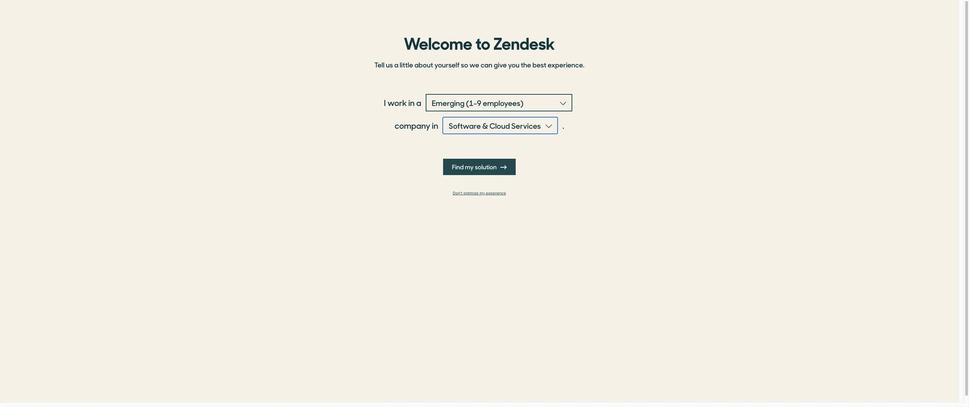 Task type: locate. For each thing, give the bounding box(es) containing it.
the
[[521, 60, 531, 70]]

my inside button
[[465, 163, 474, 171]]

my right the optimize
[[480, 191, 485, 196]]

1 horizontal spatial my
[[480, 191, 485, 196]]

tell us a little about yourself so we can give you the best experience.
[[374, 60, 585, 70]]

0 vertical spatial in
[[408, 97, 415, 108]]

zendesk
[[493, 30, 555, 54]]

us
[[386, 60, 393, 70]]

arrow right image
[[501, 164, 507, 170]]

yourself
[[435, 60, 460, 70]]

experience
[[486, 191, 506, 196]]

can
[[481, 60, 492, 70]]

a right work on the top left
[[416, 97, 421, 108]]

in
[[408, 97, 415, 108], [432, 120, 438, 131]]

1 vertical spatial in
[[432, 120, 438, 131]]

my
[[465, 163, 474, 171], [480, 191, 485, 196]]

find
[[452, 163, 464, 171]]

we
[[470, 60, 479, 70]]

0 vertical spatial my
[[465, 163, 474, 171]]

1 horizontal spatial in
[[432, 120, 438, 131]]

in right work on the top left
[[408, 97, 415, 108]]

welcome to zendesk
[[404, 30, 555, 54]]

my right find
[[465, 163, 474, 171]]

a right the us
[[394, 60, 398, 70]]

0 horizontal spatial my
[[465, 163, 474, 171]]

i work in a
[[384, 97, 421, 108]]

in right company
[[432, 120, 438, 131]]

welcome
[[404, 30, 472, 54]]

little
[[400, 60, 413, 70]]

.
[[563, 120, 564, 131]]

a
[[394, 60, 398, 70], [416, 97, 421, 108]]

0 horizontal spatial a
[[394, 60, 398, 70]]

1 vertical spatial a
[[416, 97, 421, 108]]

0 vertical spatial a
[[394, 60, 398, 70]]



Task type: describe. For each thing, give the bounding box(es) containing it.
to
[[475, 30, 490, 54]]

solution
[[475, 163, 497, 171]]

don't optimize my experience
[[453, 191, 506, 196]]

company
[[395, 120, 430, 131]]

don't
[[453, 191, 462, 196]]

company in
[[395, 120, 438, 131]]

experience.
[[548, 60, 585, 70]]

find     my solution button
[[443, 159, 516, 175]]

best
[[533, 60, 546, 70]]

don't optimize my experience link
[[370, 191, 589, 196]]

i
[[384, 97, 386, 108]]

1 horizontal spatial a
[[416, 97, 421, 108]]

1 vertical spatial my
[[480, 191, 485, 196]]

0 horizontal spatial in
[[408, 97, 415, 108]]

work
[[388, 97, 407, 108]]

give
[[494, 60, 507, 70]]

about
[[415, 60, 433, 70]]

so
[[461, 60, 468, 70]]

find     my solution
[[452, 163, 498, 171]]

optimize
[[463, 191, 479, 196]]

you
[[508, 60, 520, 70]]

tell
[[374, 60, 385, 70]]



Task type: vqa. For each thing, say whether or not it's contained in the screenshot.
Notice
no



